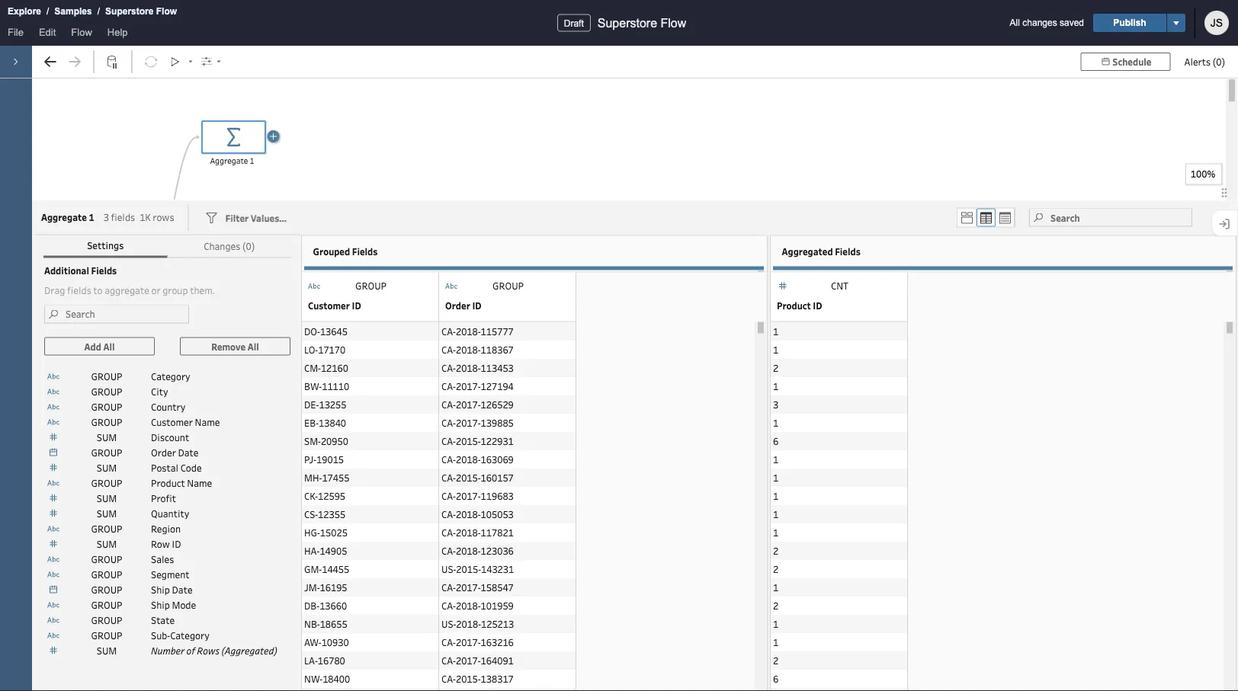 Task type: describe. For each thing, give the bounding box(es) containing it.
ship for ship mode
[[151, 599, 170, 612]]

4 ca- from the top
[[442, 380, 456, 392]]

7 ca- from the top
[[442, 435, 456, 447]]

8 ca- from the top
[[442, 453, 456, 466]]

pj-
[[304, 453, 317, 466]]

4 2017- from the top
[[456, 490, 481, 502]]

0 horizontal spatial aggregate
[[41, 211, 87, 223]]

14455
[[322, 563, 350, 575]]

hg-
[[304, 526, 320, 539]]

them.
[[190, 284, 215, 297]]

number of rows (aggregated)
[[151, 645, 278, 657]]

2018- down order id
[[456, 325, 481, 337]]

16780
[[318, 654, 345, 667]]

19015
[[317, 453, 344, 466]]

date for ship date
[[172, 584, 193, 596]]

group for product name
[[91, 477, 122, 490]]

16 ca- from the top
[[442, 636, 456, 649]]

3 fields 1k rows
[[103, 211, 174, 224]]

1 horizontal spatial flow
[[156, 6, 177, 16]]

gm-
[[304, 563, 322, 575]]

all
[[1010, 18, 1021, 28]]

10 ca- from the top
[[442, 490, 456, 502]]

17170
[[318, 343, 346, 356]]

edit
[[39, 26, 56, 38]]

explore link
[[7, 4, 42, 19]]

all changes saved
[[1010, 18, 1085, 28]]

order id
[[445, 299, 482, 311]]

115777
[[481, 325, 514, 337]]

15025
[[320, 526, 348, 539]]

163069
[[481, 453, 514, 466]]

lo-
[[304, 343, 318, 356]]

14 ca- from the top
[[442, 581, 456, 594]]

fields for 3
[[111, 211, 135, 224]]

file button
[[0, 23, 31, 46]]

(0) for alerts (0)
[[1213, 55, 1226, 68]]

1k
[[140, 211, 151, 224]]

group for country
[[91, 401, 122, 413]]

125213
[[481, 618, 514, 630]]

product for product name
[[151, 477, 185, 490]]

group for state
[[91, 614, 122, 627]]

sum for discount
[[97, 431, 117, 444]]

alerts (0)
[[1185, 55, 1226, 68]]

17 ca- from the top
[[442, 654, 456, 667]]

number
[[151, 645, 185, 657]]

2 us- from the top
[[442, 618, 456, 630]]

3 ca- from the top
[[442, 361, 456, 374]]

163216
[[481, 636, 514, 649]]

js button
[[1205, 11, 1230, 35]]

9 ca- from the top
[[442, 471, 456, 484]]

126529
[[481, 398, 514, 411]]

2018- up 163216
[[456, 618, 481, 630]]

id for row id
[[172, 538, 181, 551]]

1 vertical spatial aggregate 1
[[41, 211, 94, 223]]

0 horizontal spatial 3
[[103, 211, 109, 224]]

5 2 from the top
[[773, 654, 779, 667]]

ship date
[[151, 584, 193, 596]]

13660
[[320, 599, 347, 612]]

or
[[151, 284, 161, 297]]

group for sub-category
[[91, 629, 122, 642]]

sales
[[151, 553, 174, 566]]

12 ca- from the top
[[442, 526, 456, 539]]

12595
[[318, 490, 346, 502]]

18 ca- from the top
[[442, 673, 456, 685]]

7 2017- from the top
[[456, 654, 481, 667]]

Search text field
[[44, 305, 189, 324]]

0 vertical spatial category
[[151, 370, 190, 383]]

4 2 from the top
[[773, 599, 779, 612]]

quantity
[[151, 507, 189, 520]]

of
[[187, 645, 195, 657]]

do-13645 lo-17170 cm-12160 bw-11110 de-13255 eb-13840 sm-20950 pj-19015 mh-17455 ck-12595 cs-12355 hg-15025 ha-14905 gm-14455 jm-16195 db-13660 nb-18655 aw-10930 la-16780 nw-18400
[[304, 325, 350, 685]]

explore
[[8, 6, 41, 16]]

12355
[[318, 508, 346, 520]]

11 ca- from the top
[[442, 508, 456, 520]]

138317
[[481, 673, 514, 685]]

product for product id
[[777, 299, 811, 311]]

to
[[93, 284, 103, 297]]

customer name
[[151, 416, 220, 429]]

2 ca- from the top
[[442, 343, 456, 356]]

superstore flow
[[598, 16, 687, 30]]

db-
[[304, 599, 320, 612]]

117821
[[481, 526, 514, 539]]

2 2 from the top
[[773, 544, 779, 557]]

160157
[[481, 471, 514, 484]]

0 horizontal spatial superstore
[[105, 6, 154, 16]]

jm-
[[304, 581, 320, 594]]

row id
[[151, 538, 181, 551]]

1 us- from the top
[[442, 563, 456, 575]]

2018- down 117821
[[456, 544, 481, 557]]

state
[[151, 614, 175, 627]]

2018- down the 105053
[[456, 526, 481, 539]]

date for order date
[[178, 446, 199, 459]]

3 2017- from the top
[[456, 416, 481, 429]]

drag
[[44, 284, 65, 297]]

5 ca- from the top
[[442, 398, 456, 411]]

group for ship mode
[[91, 599, 122, 612]]

sub-category
[[151, 629, 210, 642]]

18400
[[323, 673, 350, 685]]

1 horizontal spatial superstore
[[598, 16, 658, 30]]

13645
[[320, 325, 348, 337]]

ship for ship date
[[151, 584, 170, 596]]

113453
[[481, 361, 514, 374]]

customer for customer id
[[308, 299, 350, 311]]

ca-2018-115777 ca-2018-118367 ca-2018-113453 ca-2017-127194 ca-2017-126529 ca-2017-139885 ca-2015-122931 ca-2018-163069 ca-2015-160157 ca-2017-119683 ca-2018-105053 ca-2018-117821 ca-2018-123036 us-2015-143231 ca-2017-158547 ca-2018-101959 us-2018-125213 ca-2017-163216 ca-2017-164091 ca-2015-138317
[[442, 325, 514, 685]]

changes
[[1023, 18, 1058, 28]]

order for order date
[[151, 446, 176, 459]]

group for ship date
[[91, 584, 122, 596]]

122931
[[481, 435, 514, 447]]

order for order id
[[445, 299, 470, 311]]

id for customer id
[[352, 299, 361, 311]]

(aggregated)
[[222, 645, 278, 657]]

0 vertical spatial aggregate
[[210, 156, 248, 166]]

group for category
[[91, 370, 122, 383]]

rows
[[197, 645, 220, 657]]

13255
[[319, 398, 347, 411]]

eb-
[[304, 416, 319, 429]]

10930
[[322, 636, 349, 649]]

2 horizontal spatial flow
[[661, 16, 687, 30]]

sum for quantity
[[97, 507, 117, 520]]

2018- down 158547
[[456, 599, 481, 612]]

127194
[[481, 380, 514, 392]]

18655
[[320, 618, 348, 630]]

group for segment
[[91, 568, 122, 581]]

nw-
[[304, 673, 323, 685]]

119683
[[481, 490, 514, 502]]

alerts
[[1185, 55, 1211, 68]]

12160
[[321, 361, 349, 374]]

15 ca- from the top
[[442, 599, 456, 612]]

group for order date
[[91, 446, 122, 459]]

discount
[[151, 431, 189, 444]]

2018- down "122931"
[[456, 453, 481, 466]]

la-
[[304, 654, 318, 667]]

schedule button
[[1081, 53, 1171, 71]]

samples
[[54, 6, 92, 16]]



Task type: locate. For each thing, give the bounding box(es) containing it.
1 horizontal spatial customer
[[308, 299, 350, 311]]

1 vertical spatial aggregate
[[41, 211, 87, 223]]

1 vertical spatial (0)
[[242, 240, 255, 252]]

6 sum from the top
[[97, 645, 117, 657]]

group for customer name
[[91, 416, 122, 429]]

4 sum from the top
[[97, 507, 117, 520]]

1
[[250, 156, 254, 166], [89, 211, 94, 223], [773, 325, 779, 337], [773, 343, 779, 356], [773, 380, 779, 392], [773, 416, 779, 429], [773, 453, 779, 466], [773, 471, 779, 484], [773, 490, 779, 502], [773, 508, 779, 520], [773, 526, 779, 539], [773, 581, 779, 594], [773, 618, 779, 630], [773, 636, 779, 649]]

105053
[[481, 508, 514, 520]]

1 horizontal spatial (0)
[[1213, 55, 1226, 68]]

customer
[[308, 299, 350, 311], [151, 416, 193, 429]]

order
[[445, 299, 470, 311], [151, 446, 176, 459]]

row
[[151, 538, 170, 551]]

sum for postal code
[[97, 462, 117, 474]]

0 horizontal spatial customer
[[151, 416, 193, 429]]

/ up edit
[[47, 6, 49, 16]]

2015- up 119683
[[456, 471, 481, 484]]

customer up '13645'
[[308, 299, 350, 311]]

5 2017- from the top
[[456, 581, 481, 594]]

sum left number
[[97, 645, 117, 657]]

0 vertical spatial name
[[195, 416, 220, 429]]

13 ca- from the top
[[442, 544, 456, 557]]

group for region
[[91, 523, 122, 535]]

1 vertical spatial product
[[151, 477, 185, 490]]

fields right the grouped
[[352, 245, 378, 257]]

1 vertical spatial name
[[187, 477, 212, 490]]

(0) right the changes
[[242, 240, 255, 252]]

aw-
[[304, 636, 322, 649]]

aggregated fields
[[780, 245, 863, 257]]

0 horizontal spatial flow
[[71, 26, 92, 38]]

group for city
[[91, 385, 122, 398]]

fields up cnt
[[835, 245, 861, 257]]

0 horizontal spatial fields
[[67, 284, 91, 297]]

0 vertical spatial aggregate 1
[[210, 156, 254, 166]]

id
[[352, 299, 361, 311], [472, 299, 482, 311], [813, 299, 823, 311], [172, 538, 181, 551]]

postal
[[151, 462, 179, 474]]

product down postal
[[151, 477, 185, 490]]

id down aggregated fields
[[813, 299, 823, 311]]

name for product name
[[187, 477, 212, 490]]

3
[[103, 211, 109, 224], [773, 398, 779, 411]]

sum for profit
[[97, 492, 117, 505]]

14905
[[320, 544, 347, 557]]

2 sum from the top
[[97, 462, 117, 474]]

2017- down 163216
[[456, 654, 481, 667]]

aggregate 1
[[210, 156, 254, 166], [41, 211, 94, 223]]

139885
[[481, 416, 514, 429]]

2 / from the left
[[97, 6, 100, 16]]

fields for drag
[[67, 284, 91, 297]]

segment
[[151, 568, 190, 581]]

ship
[[151, 584, 170, 596], [151, 599, 170, 612]]

0 vertical spatial us-
[[442, 563, 456, 575]]

0 vertical spatial (0)
[[1213, 55, 1226, 68]]

file
[[8, 26, 24, 38]]

country
[[151, 401, 186, 413]]

2017- down 126529
[[456, 416, 481, 429]]

id right row
[[172, 538, 181, 551]]

2015- down 164091
[[456, 673, 481, 685]]

2015-
[[456, 435, 481, 447], [456, 471, 481, 484], [456, 563, 481, 575], [456, 673, 481, 685]]

16195
[[320, 581, 347, 594]]

164091
[[481, 654, 514, 667]]

category up of on the bottom left of page
[[170, 629, 210, 642]]

2017- up 164091
[[456, 636, 481, 649]]

1 horizontal spatial order
[[445, 299, 470, 311]]

do-
[[304, 325, 320, 337]]

us- left 143231
[[442, 563, 456, 575]]

us- left 125213
[[442, 618, 456, 630]]

1 horizontal spatial /
[[97, 6, 100, 16]]

edit button
[[31, 23, 64, 46]]

flow inside popup button
[[71, 26, 92, 38]]

help
[[107, 26, 128, 38]]

mode
[[172, 599, 196, 612]]

1 2017- from the top
[[456, 380, 481, 392]]

6 2017- from the top
[[456, 636, 481, 649]]

0 horizontal spatial (0)
[[242, 240, 255, 252]]

1 vertical spatial category
[[170, 629, 210, 642]]

sum left row
[[97, 538, 117, 551]]

fields for customer id
[[352, 245, 378, 257]]

fields up to
[[91, 264, 117, 276]]

city
[[151, 385, 168, 398]]

ck-
[[304, 490, 318, 502]]

id up 115777
[[472, 299, 482, 311]]

sm-
[[304, 435, 321, 447]]

flow
[[156, 6, 177, 16], [661, 16, 687, 30], [71, 26, 92, 38]]

0 vertical spatial ship
[[151, 584, 170, 596]]

2017-
[[456, 380, 481, 392], [456, 398, 481, 411], [456, 416, 481, 429], [456, 490, 481, 502], [456, 581, 481, 594], [456, 636, 481, 649], [456, 654, 481, 667]]

5 sum from the top
[[97, 538, 117, 551]]

1 ca- from the top
[[442, 325, 456, 337]]

2 horizontal spatial fields
[[835, 245, 861, 257]]

0 vertical spatial order
[[445, 299, 470, 311]]

0 horizontal spatial /
[[47, 6, 49, 16]]

nb-
[[304, 618, 320, 630]]

product name
[[151, 477, 212, 490]]

sum left quantity
[[97, 507, 117, 520]]

superstore right draft
[[598, 16, 658, 30]]

js
[[1211, 17, 1224, 29]]

sum left discount
[[97, 431, 117, 444]]

1 horizontal spatial fields
[[111, 211, 135, 224]]

fields left 1k
[[111, 211, 135, 224]]

0 vertical spatial product
[[777, 299, 811, 311]]

changes
[[204, 240, 240, 252]]

aggregated
[[782, 245, 833, 257]]

0 horizontal spatial product
[[151, 477, 185, 490]]

0 horizontal spatial fields
[[91, 264, 117, 276]]

1 sum from the top
[[97, 431, 117, 444]]

rows
[[153, 211, 174, 224]]

101959
[[481, 599, 514, 612]]

mh-
[[304, 471, 322, 484]]

bw-
[[304, 380, 322, 392]]

samples link
[[54, 4, 93, 19]]

2 6 from the top
[[773, 673, 779, 685]]

0 vertical spatial date
[[178, 446, 199, 459]]

name up the order date
[[195, 416, 220, 429]]

de-
[[304, 398, 319, 411]]

2018- down 119683
[[456, 508, 481, 520]]

13840
[[319, 416, 346, 429]]

ca-
[[442, 325, 456, 337], [442, 343, 456, 356], [442, 361, 456, 374], [442, 380, 456, 392], [442, 398, 456, 411], [442, 416, 456, 429], [442, 435, 456, 447], [442, 453, 456, 466], [442, 471, 456, 484], [442, 490, 456, 502], [442, 508, 456, 520], [442, 526, 456, 539], [442, 544, 456, 557], [442, 581, 456, 594], [442, 599, 456, 612], [442, 636, 456, 649], [442, 654, 456, 667], [442, 673, 456, 685]]

1 6 from the top
[[773, 435, 779, 447]]

6
[[773, 435, 779, 447], [773, 673, 779, 685]]

category up city
[[151, 370, 190, 383]]

1 2 from the top
[[773, 361, 779, 374]]

id for product id
[[813, 299, 823, 311]]

date up code
[[178, 446, 199, 459]]

cnt
[[831, 280, 849, 292]]

1 horizontal spatial aggregate 1
[[210, 156, 254, 166]]

ship down segment
[[151, 584, 170, 596]]

11110
[[322, 380, 350, 392]]

sum for row id
[[97, 538, 117, 551]]

1 vertical spatial order
[[151, 446, 176, 459]]

1 ship from the top
[[151, 584, 170, 596]]

product id
[[777, 299, 823, 311]]

2017- down 160157 at left
[[456, 490, 481, 502]]

1 horizontal spatial fields
[[352, 245, 378, 257]]

0 horizontal spatial order
[[151, 446, 176, 459]]

0 vertical spatial fields
[[111, 211, 135, 224]]

id down grouped fields
[[352, 299, 361, 311]]

(0)
[[1213, 55, 1226, 68], [242, 240, 255, 252]]

fields
[[111, 211, 135, 224], [67, 284, 91, 297]]

1 / from the left
[[47, 6, 49, 16]]

product down aggregated
[[777, 299, 811, 311]]

fields for cnt
[[835, 245, 861, 257]]

region
[[151, 523, 181, 535]]

postal code
[[151, 462, 202, 474]]

additional fields
[[44, 264, 117, 276]]

sum for number of rows (aggregated)
[[97, 645, 117, 657]]

group for sales
[[91, 553, 122, 566]]

2017- down 113453
[[456, 380, 481, 392]]

customer up discount
[[151, 416, 193, 429]]

0 vertical spatial 6
[[773, 435, 779, 447]]

group
[[163, 284, 188, 297]]

0 horizontal spatial aggregate 1
[[41, 211, 94, 223]]

None radio
[[977, 208, 996, 227], [996, 208, 1015, 227], [977, 208, 996, 227], [996, 208, 1015, 227]]

3 2 from the top
[[773, 563, 779, 575]]

None radio
[[958, 208, 977, 227]]

143231
[[481, 563, 514, 575]]

2 ship from the top
[[151, 599, 170, 612]]

1 vertical spatial 3
[[773, 398, 779, 411]]

158547
[[481, 581, 514, 594]]

2015- up 163069
[[456, 435, 481, 447]]

help button
[[100, 23, 135, 46]]

2 2017- from the top
[[456, 398, 481, 411]]

1 vertical spatial us-
[[442, 618, 456, 630]]

name for customer name
[[195, 416, 220, 429]]

1 vertical spatial ship
[[151, 599, 170, 612]]

1 horizontal spatial product
[[777, 299, 811, 311]]

sum left the profit
[[97, 492, 117, 505]]

6 ca- from the top
[[442, 416, 456, 429]]

3 sum from the top
[[97, 492, 117, 505]]

1 vertical spatial date
[[172, 584, 193, 596]]

flow button
[[64, 23, 100, 46]]

order date
[[151, 446, 199, 459]]

0 vertical spatial customer
[[308, 299, 350, 311]]

superstore up help
[[105, 6, 154, 16]]

customer id
[[308, 299, 361, 311]]

cm-
[[304, 361, 321, 374]]

1 horizontal spatial aggregate
[[210, 156, 248, 166]]

1 horizontal spatial 3
[[773, 398, 779, 411]]

date up mode
[[172, 584, 193, 596]]

2017- up "101959"
[[456, 581, 481, 594]]

(0) right alerts at the right top of the page
[[1213, 55, 1226, 68]]

fields left to
[[67, 284, 91, 297]]

id for order id
[[472, 299, 482, 311]]

ship mode
[[151, 599, 196, 612]]

1 vertical spatial fields
[[67, 284, 91, 297]]

1 1 2 1 3 1 6 1 1 1 1 1 2 2 1 2 1 1 2 6
[[773, 325, 779, 685]]

1 vertical spatial 6
[[773, 673, 779, 685]]

(0) for changes (0)
[[242, 240, 255, 252]]

schedule
[[1113, 56, 1152, 68]]

2015- down 123036
[[456, 563, 481, 575]]

2018- down 118367
[[456, 361, 481, 374]]

Search text field
[[1030, 208, 1193, 227]]

/ right 'samples'
[[97, 6, 100, 16]]

customer for customer name
[[151, 416, 193, 429]]

sub-
[[151, 629, 170, 642]]

2018- down 115777
[[456, 343, 481, 356]]

option group
[[957, 208, 1016, 228]]

aggregate
[[105, 284, 149, 297]]

2017- down the 127194
[[456, 398, 481, 411]]

draft
[[564, 18, 584, 28]]

123036
[[481, 544, 514, 557]]

1 vertical spatial customer
[[151, 416, 193, 429]]

drag fields to aggregate or group them.
[[44, 284, 215, 297]]

name down code
[[187, 477, 212, 490]]

sum left postal
[[97, 462, 117, 474]]

ha-
[[304, 544, 320, 557]]

0 vertical spatial 3
[[103, 211, 109, 224]]

code
[[181, 462, 202, 474]]

ship up 'state'
[[151, 599, 170, 612]]



Task type: vqa. For each thing, say whether or not it's contained in the screenshot.
Returns to the top
no



